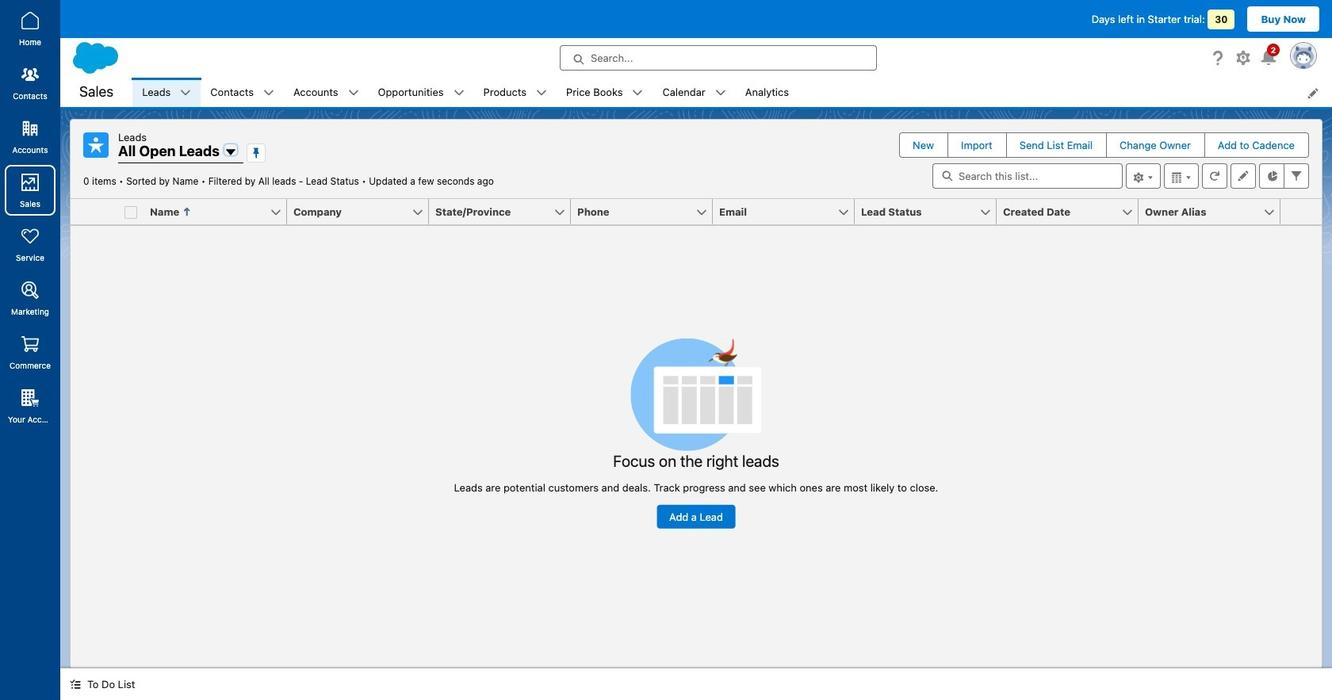 Task type: describe. For each thing, give the bounding box(es) containing it.
Search All Open Leads list view. search field
[[933, 163, 1124, 189]]

item number image
[[71, 199, 118, 225]]

2 list item from the left
[[201, 78, 284, 107]]

all open leads status
[[83, 175, 369, 187]]

1 text default image from the left
[[180, 88, 191, 99]]

name element
[[144, 199, 297, 225]]

owner alias element
[[1139, 199, 1291, 225]]

action image
[[1281, 199, 1323, 225]]

4 list item from the left
[[369, 78, 474, 107]]

5 list item from the left
[[474, 78, 557, 107]]

lead status element
[[855, 199, 1007, 225]]

created date element
[[997, 199, 1149, 225]]

5 text default image from the left
[[536, 88, 547, 99]]

4 text default image from the left
[[453, 88, 465, 99]]

3 list item from the left
[[284, 78, 369, 107]]

7 list item from the left
[[653, 78, 736, 107]]



Task type: vqa. For each thing, say whether or not it's contained in the screenshot.
Search Contacts... text field
no



Task type: locate. For each thing, give the bounding box(es) containing it.
cell
[[118, 199, 144, 225]]

list
[[133, 78, 1333, 107]]

3 text default image from the left
[[348, 88, 359, 99]]

phone element
[[571, 199, 723, 225]]

6 text default image from the left
[[716, 88, 727, 99]]

cell inside all open leads|leads|list view element
[[118, 199, 144, 225]]

0 vertical spatial text default image
[[633, 88, 644, 99]]

status
[[454, 338, 939, 529]]

item number element
[[71, 199, 118, 225]]

1 vertical spatial text default image
[[70, 679, 81, 691]]

1 list item from the left
[[133, 78, 201, 107]]

1 horizontal spatial text default image
[[633, 88, 644, 99]]

text default image inside list item
[[633, 88, 644, 99]]

state/province element
[[429, 199, 581, 225]]

list item
[[133, 78, 201, 107], [201, 78, 284, 107], [284, 78, 369, 107], [369, 78, 474, 107], [474, 78, 557, 107], [557, 78, 653, 107], [653, 78, 736, 107]]

all open leads|leads|list view element
[[70, 119, 1323, 669]]

text default image
[[180, 88, 191, 99], [263, 88, 275, 99], [348, 88, 359, 99], [453, 88, 465, 99], [536, 88, 547, 99], [716, 88, 727, 99]]

company element
[[287, 199, 439, 225]]

6 list item from the left
[[557, 78, 653, 107]]

0 horizontal spatial text default image
[[70, 679, 81, 691]]

email element
[[713, 199, 865, 225]]

text default image
[[633, 88, 644, 99], [70, 679, 81, 691]]

2 text default image from the left
[[263, 88, 275, 99]]

action element
[[1281, 199, 1323, 225]]



